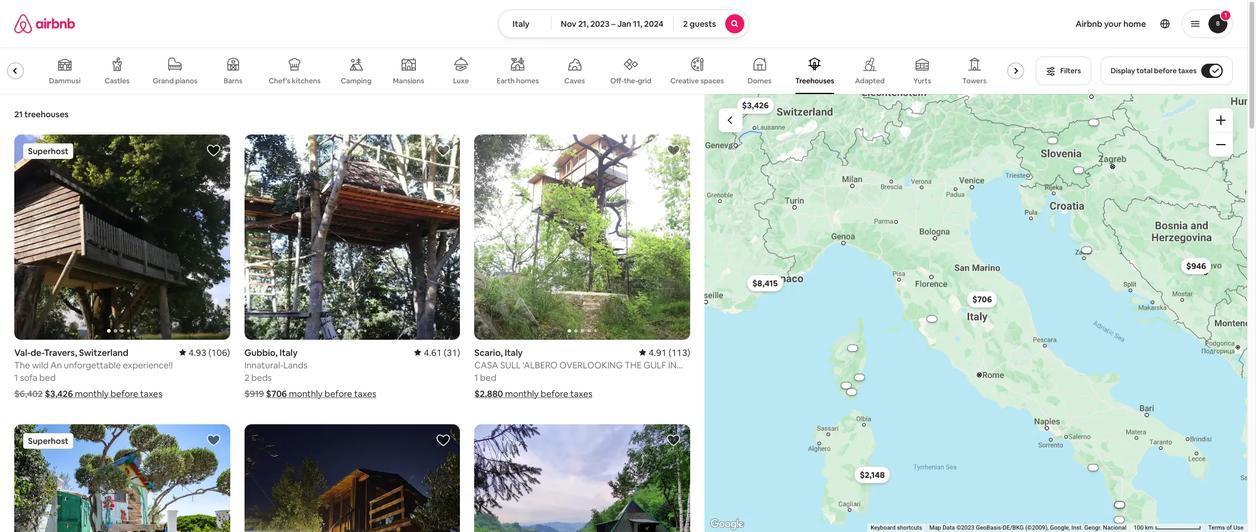 Task type: vqa. For each thing, say whether or not it's contained in the screenshot.
$120 in $150 $120
no



Task type: locate. For each thing, give the bounding box(es) containing it.
2
[[683, 18, 688, 29], [244, 372, 249, 383]]

nov 21, 2023 – jan 11, 2024
[[561, 18, 664, 29]]

1 horizontal spatial $3,426
[[742, 100, 769, 111]]

pianos
[[175, 76, 198, 86]]

1 horizontal spatial bed
[[480, 372, 497, 383]]

bed
[[39, 372, 56, 383], [480, 372, 497, 383]]

domes
[[748, 76, 772, 86]]

add to wishlist: room in campodorato, italy image
[[437, 433, 451, 447]]

monthly right the $2,880
[[505, 388, 539, 399]]

2023
[[591, 18, 610, 29]]

add to wishlist: sarajevo, bosnia & herzegovina image
[[667, 433, 681, 447]]

de-
[[31, 347, 44, 358]]

2 horizontal spatial monthly
[[505, 388, 539, 399]]

off-the-grid
[[611, 76, 652, 86]]

1 button
[[1182, 10, 1233, 38]]

lands
[[284, 359, 308, 371]]

0 horizontal spatial $706
[[266, 388, 287, 399]]

google map
showing 26 stays. region
[[705, 94, 1248, 532]]

$706
[[973, 294, 992, 305], [266, 388, 287, 399]]

gubbio,
[[244, 347, 278, 358]]

monthly
[[75, 388, 109, 399], [289, 388, 323, 399], [505, 388, 539, 399]]

before inside val-de-travers, switzerland the wild an unforgettable experience!! 1 sofa bed $6,402 $3,426 monthly before taxes
[[111, 388, 138, 399]]

1 horizontal spatial 1
[[475, 372, 478, 383]]

boats
[[3, 76, 22, 86]]

bed down wild
[[39, 372, 56, 383]]

treehouses
[[796, 76, 835, 86]]

0 vertical spatial $706
[[973, 294, 992, 305]]

bed up the $2,880
[[480, 372, 497, 383]]

1 horizontal spatial 2
[[683, 18, 688, 29]]

switzerland
[[79, 347, 128, 358]]

1
[[1225, 11, 1228, 19], [14, 372, 18, 383], [475, 372, 478, 383]]

keyboard shortcuts
[[871, 524, 923, 531]]

grand
[[153, 76, 174, 86]]

1 inside dropdown button
[[1225, 11, 1228, 19]]

2 inside gubbio, italy innatural-lands 2 beds $919 $706 monthly before taxes
[[244, 372, 249, 383]]

1 for 1
[[1225, 11, 1228, 19]]

1 bed from the left
[[39, 372, 56, 383]]

treehouses
[[24, 109, 69, 120]]

geogr.
[[1085, 524, 1102, 531]]

monthly inside val-de-travers, switzerland the wild an unforgettable experience!! 1 sofa bed $6,402 $3,426 monthly before taxes
[[75, 388, 109, 399]]

2 bed from the left
[[480, 372, 497, 383]]

–
[[612, 18, 616, 29]]

keyboard
[[871, 524, 896, 531]]

before inside 1 bed $2,880 monthly before taxes
[[541, 388, 569, 399]]

$2,880
[[475, 388, 503, 399]]

0 horizontal spatial 1
[[14, 372, 18, 383]]

km
[[1146, 524, 1154, 531]]

1 vertical spatial 2
[[244, 372, 249, 383]]

1 vertical spatial $3,426
[[45, 388, 73, 399]]

creative spaces
[[671, 76, 724, 86]]

4.61
[[424, 347, 442, 358]]

dammusi
[[49, 76, 81, 86]]

$3,426 down an
[[45, 388, 73, 399]]

caves
[[565, 76, 585, 86]]

$8,415
[[753, 278, 778, 289]]

0 horizontal spatial bed
[[39, 372, 56, 383]]

an
[[50, 359, 62, 371]]

luxe
[[453, 76, 469, 86]]

monthly down lands
[[289, 388, 323, 399]]

0 horizontal spatial monthly
[[75, 388, 109, 399]]

0 vertical spatial 2
[[683, 18, 688, 29]]

de/bkg
[[1003, 524, 1024, 531]]

profile element
[[764, 0, 1233, 48]]

bed inside val-de-travers, switzerland the wild an unforgettable experience!! 1 sofa bed $6,402 $3,426 monthly before taxes
[[39, 372, 56, 383]]

0 horizontal spatial $3,426
[[45, 388, 73, 399]]

add to wishlist: arbatax, italy image
[[206, 433, 221, 447]]

data
[[943, 524, 955, 531]]

None search field
[[498, 10, 750, 38]]

1 horizontal spatial $706
[[973, 294, 992, 305]]

creative
[[671, 76, 699, 86]]

nacional
[[1104, 524, 1127, 531]]

2 left the 'guests' on the top right of the page
[[683, 18, 688, 29]]

add to wishlist: gubbio, italy image
[[437, 143, 451, 158]]

1 vertical spatial $706
[[266, 388, 287, 399]]

google image
[[708, 517, 747, 532]]

monthly inside gubbio, italy innatural-lands 2 beds $919 $706 monthly before taxes
[[289, 388, 323, 399]]

$706 inside button
[[973, 294, 992, 305]]

0 vertical spatial $3,426
[[742, 100, 769, 111]]

$3,426
[[742, 100, 769, 111], [45, 388, 73, 399]]

2 inside button
[[683, 18, 688, 29]]

nov 21, 2023 – jan 11, 2024 button
[[551, 10, 674, 38]]

italy inside gubbio, italy innatural-lands 2 beds $919 $706 monthly before taxes
[[280, 347, 298, 358]]

geobasis-
[[976, 524, 1003, 531]]

4.61 (31)
[[424, 347, 460, 358]]

grand pianos
[[153, 76, 198, 86]]

$919
[[244, 388, 264, 399]]

3 monthly from the left
[[505, 388, 539, 399]]

taxes inside 1 bed $2,880 monthly before taxes
[[571, 388, 593, 399]]

italy
[[513, 18, 530, 29], [280, 347, 298, 358], [505, 347, 523, 358]]

$2,148 button
[[855, 467, 891, 483]]

google,
[[1051, 524, 1070, 531]]

$6,402
[[14, 388, 43, 399]]

11,
[[633, 18, 643, 29]]

castles
[[105, 76, 130, 86]]

shortcuts
[[897, 524, 923, 531]]

map
[[930, 524, 942, 531]]

italy left nov
[[513, 18, 530, 29]]

taxes inside val-de-travers, switzerland the wild an unforgettable experience!! 1 sofa bed $6,402 $3,426 monthly before taxes
[[140, 388, 162, 399]]

italy up lands
[[280, 347, 298, 358]]

group
[[0, 48, 1029, 94], [14, 135, 230, 340], [244, 135, 460, 340], [475, 135, 691, 340], [14, 424, 230, 532], [244, 424, 460, 532], [475, 424, 691, 532]]

2 horizontal spatial 1
[[1225, 11, 1228, 19]]

1 monthly from the left
[[75, 388, 109, 399]]

add to wishlist: val-de-travers, switzerland image
[[206, 143, 221, 158]]

4.93 out of 5 average rating,  106 reviews image
[[179, 347, 230, 358]]

monthly down unforgettable
[[75, 388, 109, 399]]

100 km
[[1134, 524, 1155, 531]]

$3,426 down domes
[[742, 100, 769, 111]]

1 inside 1 bed $2,880 monthly before taxes
[[475, 372, 478, 383]]

4.91
[[649, 347, 667, 358]]

2 left "beds"
[[244, 372, 249, 383]]

yurts
[[914, 76, 932, 86]]

1 horizontal spatial monthly
[[289, 388, 323, 399]]

italy right the scario,
[[505, 347, 523, 358]]

100 km button
[[1131, 524, 1205, 532]]

grid
[[638, 76, 652, 86]]

0 horizontal spatial 2
[[244, 372, 249, 383]]

21
[[14, 109, 23, 120]]

experience!!
[[123, 359, 173, 371]]

italy for gubbio, italy innatural-lands 2 beds $919 $706 monthly before taxes
[[280, 347, 298, 358]]

before
[[1155, 66, 1177, 76], [111, 388, 138, 399], [325, 388, 352, 399], [541, 388, 569, 399]]

bed inside 1 bed $2,880 monthly before taxes
[[480, 372, 497, 383]]

2 monthly from the left
[[289, 388, 323, 399]]

nov
[[561, 18, 577, 29]]

innatural-
[[244, 359, 284, 371]]



Task type: describe. For each thing, give the bounding box(es) containing it.
italy for scario, italy
[[505, 347, 523, 358]]

use
[[1234, 524, 1244, 531]]

4.91 (113)
[[649, 347, 691, 358]]

val-
[[14, 347, 31, 358]]

chef's
[[269, 76, 290, 86]]

filters
[[1061, 66, 1081, 76]]

$10,288
[[1073, 168, 1085, 172]]

unforgettable
[[64, 359, 121, 371]]

terms of use link
[[1209, 524, 1244, 531]]

2 guests button
[[673, 10, 750, 38]]

$946 button
[[1181, 258, 1212, 274]]

(113)
[[669, 347, 691, 358]]

map data ©2023 geobasis-de/bkg (©2009), google, inst. geogr. nacional
[[930, 524, 1127, 531]]

terms of use
[[1209, 524, 1244, 531]]

©2023
[[957, 524, 975, 531]]

$10,288 button
[[1067, 167, 1091, 173]]

italy button
[[498, 10, 552, 38]]

towers
[[963, 76, 987, 86]]

zoom in image
[[1217, 115, 1226, 125]]

the
[[14, 359, 30, 371]]

1 inside val-de-travers, switzerland the wild an unforgettable experience!! 1 sofa bed $6,402 $3,426 monthly before taxes
[[14, 372, 18, 383]]

wild
[[32, 359, 49, 371]]

none search field containing italy
[[498, 10, 750, 38]]

$2,148
[[860, 470, 885, 480]]

1 bed $2,880 monthly before taxes
[[475, 372, 593, 399]]

airbnb your home link
[[1069, 11, 1154, 36]]

gubbio, italy innatural-lands 2 beds $919 $706 monthly before taxes
[[244, 347, 376, 399]]

$8,415 button
[[747, 275, 783, 292]]

zoom out image
[[1217, 140, 1226, 149]]

(106)
[[208, 347, 230, 358]]

val-de-travers, switzerland the wild an unforgettable experience!! 1 sofa bed $6,402 $3,426 monthly before taxes
[[14, 347, 173, 399]]

$946
[[1187, 261, 1207, 271]]

100
[[1134, 524, 1144, 531]]

travers,
[[44, 347, 77, 358]]

group containing off-the-grid
[[0, 48, 1029, 94]]

keyboard shortcuts button
[[871, 524, 923, 532]]

off-
[[611, 76, 624, 86]]

2024
[[644, 18, 664, 29]]

4.93 (106)
[[189, 347, 230, 358]]

guests
[[690, 18, 716, 29]]

italy inside italy button
[[513, 18, 530, 29]]

total
[[1137, 66, 1153, 76]]

1 for 1 bed $2,880 monthly before taxes
[[475, 372, 478, 383]]

$3,426 button
[[737, 97, 774, 114]]

airbnb
[[1076, 18, 1103, 29]]

your
[[1105, 18, 1122, 29]]

homes
[[516, 76, 539, 86]]

earth
[[497, 76, 515, 86]]

(©2009),
[[1026, 524, 1049, 531]]

filters button
[[1036, 57, 1092, 85]]

21 treehouses
[[14, 109, 69, 120]]

mansions
[[393, 76, 424, 86]]

(31)
[[444, 347, 460, 358]]

$706 button
[[967, 291, 998, 308]]

scario,
[[475, 347, 503, 358]]

inst.
[[1072, 524, 1083, 531]]

display
[[1111, 66, 1136, 76]]

chef's kitchens
[[269, 76, 321, 86]]

$3,426 inside val-de-travers, switzerland the wild an unforgettable experience!! 1 sofa bed $6,402 $3,426 monthly before taxes
[[45, 388, 73, 399]]

2 guests
[[683, 18, 716, 29]]

scario, italy
[[475, 347, 523, 358]]

the-
[[624, 76, 638, 86]]

earth homes
[[497, 76, 539, 86]]

taxes inside gubbio, italy innatural-lands 2 beds $919 $706 monthly before taxes
[[354, 388, 376, 399]]

4.91 out of 5 average rating,  113 reviews image
[[639, 347, 691, 358]]

barns
[[224, 76, 243, 86]]

4.61 out of 5 average rating,  31 reviews image
[[414, 347, 460, 358]]

monthly inside 1 bed $2,880 monthly before taxes
[[505, 388, 539, 399]]

before inside gubbio, italy innatural-lands 2 beds $919 $706 monthly before taxes
[[325, 388, 352, 399]]

$3,426 inside button
[[742, 100, 769, 111]]

home
[[1124, 18, 1146, 29]]

spaces
[[701, 76, 724, 86]]

of
[[1227, 524, 1233, 531]]

camping
[[341, 76, 372, 86]]

sofa
[[20, 372, 37, 383]]

airbnb your home
[[1076, 18, 1146, 29]]

display total before taxes
[[1111, 66, 1197, 76]]

21,
[[578, 18, 589, 29]]

add to wishlist: scario, italy image
[[667, 143, 681, 158]]

$706 inside gubbio, italy innatural-lands 2 beds $919 $706 monthly before taxes
[[266, 388, 287, 399]]



